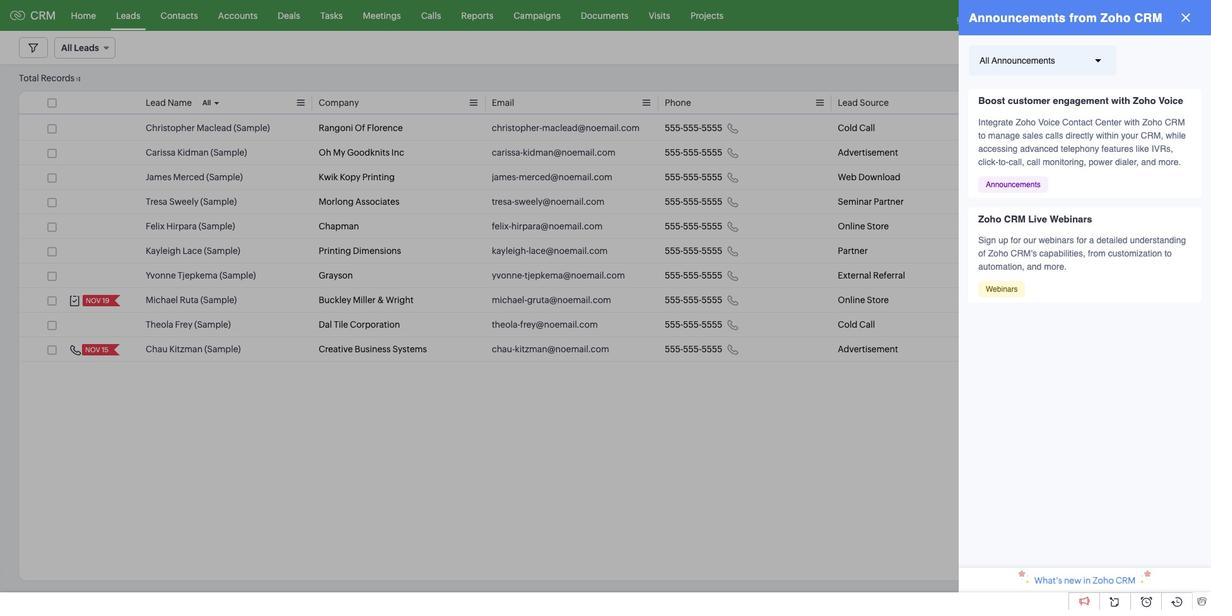 Task type: vqa. For each thing, say whether or not it's contained in the screenshot.


Task type: describe. For each thing, give the bounding box(es) containing it.
contacts link
[[151, 0, 208, 31]]

peterson for online store
[[1039, 222, 1075, 232]]

christopher maclead (sample) link
[[146, 122, 270, 134]]

create lead button
[[1019, 37, 1094, 58]]

0 horizontal spatial partner
[[838, 246, 868, 256]]

create
[[1031, 42, 1059, 52]]

james for web download
[[1012, 172, 1037, 182]]

(sample) for yvonne tjepkema (sample)
[[220, 271, 256, 281]]

goodknits
[[347, 148, 390, 158]]

campaigns
[[514, 10, 561, 21]]

dal tile corporation
[[319, 320, 400, 330]]

creative
[[319, 345, 353, 355]]

felix
[[146, 222, 165, 232]]

nov for michael
[[86, 297, 101, 305]]

james peterson for seminar partner
[[1012, 197, 1075, 207]]

james-merced@noemail.com
[[492, 172, 613, 182]]

(sample) for carissa kidman (sample)
[[211, 148, 247, 158]]

calendar image
[[1078, 10, 1089, 21]]

lead for lead name
[[146, 98, 166, 108]]

create menu element
[[1014, 0, 1045, 31]]

documents link
[[571, 0, 639, 31]]

kayleigh-
[[492, 246, 529, 256]]

seminar
[[838, 197, 873, 207]]

tresa-sweely@noemail.com link
[[492, 196, 605, 208]]

meetings
[[363, 10, 401, 21]]

carissa-kidman@noemail.com link
[[492, 146, 616, 159]]

yvonne-tjepkema@noemail.com
[[492, 271, 625, 281]]

referral
[[874, 271, 906, 281]]

5555 for christopher-maclead@noemail.com
[[702, 123, 723, 133]]

555-555-5555 for tjepkema@noemail.com
[[665, 271, 723, 281]]

chau kitzman (sample) link
[[146, 343, 241, 356]]

call for maclead@noemail.com
[[860, 123, 876, 133]]

tjepkema@noemail.com
[[525, 271, 625, 281]]

kitzman@noemail.com
[[515, 345, 610, 355]]

home
[[71, 10, 96, 21]]

what's new in zoho crm
[[1035, 576, 1136, 586]]

theola-
[[492, 320, 521, 330]]

buckley miller & wright
[[319, 295, 414, 305]]

2 store from the top
[[867, 295, 889, 305]]

corporation
[[350, 320, 400, 330]]

accounts link
[[208, 0, 268, 31]]

contacts
[[161, 10, 198, 21]]

peterson for partner
[[1039, 246, 1075, 256]]

2 advertisement from the top
[[838, 345, 899, 355]]

(sample) for felix hirpara (sample)
[[199, 222, 235, 232]]

peterson for seminar partner
[[1039, 197, 1075, 207]]

search image
[[1052, 10, 1063, 21]]

5555 for yvonne-tjepkema@noemail.com
[[702, 271, 723, 281]]

zoho
[[1093, 576, 1115, 586]]

kayleigh lace (sample)
[[146, 246, 240, 256]]

upgrade
[[957, 16, 993, 25]]

10 5555 from the top
[[702, 345, 723, 355]]

(sample) for michael ruta (sample)
[[201, 295, 237, 305]]

felix hirpara (sample)
[[146, 222, 235, 232]]

lace@noemail.com
[[529, 246, 608, 256]]

documents
[[581, 10, 629, 21]]

carissa-kidman@noemail.com
[[492, 148, 616, 158]]

rangoni
[[319, 123, 353, 133]]

chapman
[[319, 222, 359, 232]]

carissa
[[146, 148, 176, 158]]

(sample) for tresa sweely (sample)
[[200, 197, 237, 207]]

(sample) for kayleigh lace (sample)
[[204, 246, 240, 256]]

frey
[[175, 320, 193, 330]]

morlong
[[319, 197, 354, 207]]

peterson for advertisement
[[1039, 148, 1075, 158]]

5555 for tresa-sweely@noemail.com
[[702, 197, 723, 207]]

james merced (sample)
[[146, 172, 243, 182]]

theola frey (sample)
[[146, 320, 231, 330]]

felix-
[[492, 222, 512, 232]]

555-555-5555 for lace@noemail.com
[[665, 246, 723, 256]]

merced@noemail.com
[[519, 172, 613, 182]]

james peterson for external referral
[[1012, 271, 1075, 281]]

free upgrade
[[957, 6, 993, 25]]

(sample) for james merced (sample)
[[206, 172, 243, 182]]

cold call for theola-frey@noemail.com
[[838, 320, 876, 330]]

oh
[[319, 148, 331, 158]]

search element
[[1045, 0, 1070, 31]]

5555 for felix-hirpara@noemail.com
[[702, 222, 723, 232]]

james merced (sample) link
[[146, 171, 243, 184]]

merced
[[173, 172, 205, 182]]

1 horizontal spatial crm
[[1116, 576, 1136, 586]]

dal
[[319, 320, 332, 330]]

deals
[[278, 10, 300, 21]]

nov 19 link
[[83, 295, 111, 307]]

theola
[[146, 320, 173, 330]]

tile
[[334, 320, 348, 330]]

felix-hirpara@noemail.com
[[492, 222, 603, 232]]

felix hirpara (sample) link
[[146, 220, 235, 233]]

555-555-5555 for kidman@noemail.com
[[665, 148, 723, 158]]

1 online from the top
[[838, 222, 866, 232]]

kayleigh-lace@noemail.com link
[[492, 245, 608, 258]]

kwik
[[319, 172, 338, 182]]

row group containing christopher maclead (sample)
[[19, 116, 1212, 362]]

james peterson for web download
[[1012, 172, 1075, 182]]

call for frey@noemail.com
[[860, 320, 876, 330]]

nov 15
[[85, 347, 109, 354]]

1 advertisement from the top
[[838, 148, 899, 158]]

michael-gruta@noemail.com
[[492, 295, 612, 305]]

theola-frey@noemail.com link
[[492, 319, 598, 331]]

(sample) for theola frey (sample)
[[194, 320, 231, 330]]

christopher
[[146, 123, 195, 133]]

5555 for kayleigh-lace@noemail.com
[[702, 246, 723, 256]]

leads
[[116, 10, 141, 21]]

2 online from the top
[[838, 295, 866, 305]]

tasks link
[[310, 0, 353, 31]]

of
[[355, 123, 365, 133]]

calls link
[[411, 0, 451, 31]]

projects
[[691, 10, 724, 21]]

source
[[860, 98, 889, 108]]

carissa kidman (sample) link
[[146, 146, 247, 159]]

seminar partner
[[838, 197, 904, 207]]

555-555-5555 for frey@noemail.com
[[665, 320, 723, 330]]

kopy
[[340, 172, 361, 182]]

loading image
[[76, 77, 83, 81]]

nov for chau
[[85, 347, 100, 354]]



Task type: locate. For each thing, give the bounding box(es) containing it.
2 peterson from the top
[[1039, 148, 1075, 158]]

1 horizontal spatial partner
[[874, 197, 904, 207]]

partner up external
[[838, 246, 868, 256]]

5 555-555-5555 from the top
[[665, 222, 723, 232]]

10 555-555-5555 from the top
[[665, 345, 723, 355]]

0 vertical spatial online store
[[838, 222, 889, 232]]

2 5555 from the top
[[702, 148, 723, 158]]

james for external referral
[[1012, 271, 1037, 281]]

1 vertical spatial nov
[[85, 347, 100, 354]]

0 vertical spatial advertisement
[[838, 148, 899, 158]]

yvonne-tjepkema@noemail.com link
[[492, 270, 625, 282]]

lead name
[[146, 98, 192, 108]]

5555 for theola-frey@noemail.com
[[702, 320, 723, 330]]

1 5555 from the top
[[702, 123, 723, 133]]

3 peterson from the top
[[1039, 172, 1075, 182]]

1 vertical spatial advertisement
[[838, 345, 899, 355]]

(sample) inside michael ruta (sample) link
[[201, 295, 237, 305]]

tresa-sweely@noemail.com
[[492, 197, 605, 207]]

store down seminar partner
[[867, 222, 889, 232]]

0 vertical spatial call
[[860, 123, 876, 133]]

james for cold call
[[1012, 123, 1037, 133]]

lead
[[1061, 42, 1081, 52], [146, 98, 166, 108], [838, 98, 858, 108], [1012, 98, 1032, 108]]

1 cold from the top
[[838, 123, 858, 133]]

1 vertical spatial cold
[[838, 320, 858, 330]]

cold call for christopher-maclead@noemail.com
[[838, 123, 876, 133]]

(sample) inside theola frey (sample) link
[[194, 320, 231, 330]]

owner
[[1033, 98, 1061, 108]]

crm right zoho
[[1116, 576, 1136, 586]]

grayson
[[319, 271, 353, 281]]

business
[[355, 345, 391, 355]]

online down external
[[838, 295, 866, 305]]

navigation
[[1149, 69, 1193, 87]]

4 555-555-5555 from the top
[[665, 197, 723, 207]]

michael-gruta@noemail.com link
[[492, 294, 612, 307]]

external referral
[[838, 271, 906, 281]]

(sample) down maclead
[[211, 148, 247, 158]]

call down the lead source
[[860, 123, 876, 133]]

0 vertical spatial nov
[[86, 297, 101, 305]]

7 555-555-5555 from the top
[[665, 271, 723, 281]]

(sample) right maclead
[[234, 123, 270, 133]]

0 horizontal spatial printing
[[319, 246, 351, 256]]

phone
[[665, 98, 692, 108]]

james peterson for partner
[[1012, 246, 1075, 256]]

total records
[[19, 73, 75, 83]]

leads link
[[106, 0, 151, 31]]

crm left home link
[[30, 9, 56, 22]]

hirpara@noemail.com
[[512, 222, 603, 232]]

chau-
[[492, 345, 515, 355]]

james peterson for advertisement
[[1012, 148, 1075, 158]]

2 call from the top
[[860, 320, 876, 330]]

1 vertical spatial printing
[[319, 246, 351, 256]]

19
[[102, 297, 109, 305]]

ruta
[[180, 295, 199, 305]]

miller
[[353, 295, 376, 305]]

lead for lead owner
[[1012, 98, 1032, 108]]

cold for theola-frey@noemail.com
[[838, 320, 858, 330]]

cold down external
[[838, 320, 858, 330]]

web download
[[838, 172, 901, 182]]

peterson for external referral
[[1039, 271, 1075, 281]]

calls
[[421, 10, 441, 21]]

michael
[[146, 295, 178, 305]]

(sample) right tjepkema
[[220, 271, 256, 281]]

555-555-5555 for hirpara@noemail.com
[[665, 222, 723, 232]]

1 vertical spatial call
[[860, 320, 876, 330]]

reports link
[[451, 0, 504, 31]]

0 vertical spatial printing
[[363, 172, 395, 182]]

tresa
[[146, 197, 168, 207]]

theola frey (sample) link
[[146, 319, 231, 331]]

nov left 15
[[85, 347, 100, 354]]

2 555-555-5555 from the top
[[665, 148, 723, 158]]

4 james peterson from the top
[[1012, 197, 1075, 207]]

0 vertical spatial cold
[[838, 123, 858, 133]]

3 5555 from the top
[[702, 172, 723, 182]]

1 555-555-5555 from the top
[[665, 123, 723, 133]]

5 peterson from the top
[[1039, 222, 1075, 232]]

3 james peterson from the top
[[1012, 172, 1075, 182]]

7 peterson from the top
[[1039, 271, 1075, 281]]

call down external referral
[[860, 320, 876, 330]]

0 vertical spatial store
[[867, 222, 889, 232]]

1 vertical spatial cold call
[[838, 320, 876, 330]]

chau-kitzman@noemail.com
[[492, 345, 610, 355]]

(sample) for christopher maclead (sample)
[[234, 123, 270, 133]]

1 vertical spatial crm
[[1116, 576, 1136, 586]]

peterson for web download
[[1039, 172, 1075, 182]]

0 vertical spatial partner
[[874, 197, 904, 207]]

kayleigh-lace@noemail.com
[[492, 246, 608, 256]]

1
[[1122, 73, 1126, 83]]

(sample)
[[234, 123, 270, 133], [211, 148, 247, 158], [206, 172, 243, 182], [200, 197, 237, 207], [199, 222, 235, 232], [204, 246, 240, 256], [220, 271, 256, 281], [201, 295, 237, 305], [194, 320, 231, 330], [204, 345, 241, 355]]

lead owner
[[1012, 98, 1061, 108]]

(sample) right frey
[[194, 320, 231, 330]]

felix-hirpara@noemail.com link
[[492, 220, 603, 233]]

5 5555 from the top
[[702, 222, 723, 232]]

2 james peterson from the top
[[1012, 148, 1075, 158]]

(sample) inside the 'yvonne tjepkema (sample)' link
[[220, 271, 256, 281]]

kwik kopy printing
[[319, 172, 395, 182]]

555-555-5555 for maclead@noemail.com
[[665, 123, 723, 133]]

james for advertisement
[[1012, 148, 1037, 158]]

(sample) inside felix hirpara (sample) link
[[199, 222, 235, 232]]

morlong associates
[[319, 197, 400, 207]]

7 james peterson from the top
[[1012, 271, 1075, 281]]

6 peterson from the top
[[1039, 246, 1075, 256]]

(sample) right merced
[[206, 172, 243, 182]]

-
[[1128, 73, 1131, 83]]

1 horizontal spatial printing
[[363, 172, 395, 182]]

8 555-555-5555 from the top
[[665, 295, 723, 305]]

&
[[378, 295, 384, 305]]

my
[[333, 148, 346, 158]]

6 555-555-5555 from the top
[[665, 246, 723, 256]]

create menu image
[[1021, 8, 1037, 23]]

1 vertical spatial partner
[[838, 246, 868, 256]]

4 5555 from the top
[[702, 197, 723, 207]]

1 call from the top
[[860, 123, 876, 133]]

1 online store from the top
[[838, 222, 889, 232]]

cold down the lead source
[[838, 123, 858, 133]]

james for partner
[[1012, 246, 1037, 256]]

555-555-5555 for merced@noemail.com
[[665, 172, 723, 182]]

1 peterson from the top
[[1039, 123, 1075, 133]]

8 peterson from the top
[[1039, 295, 1075, 305]]

what's new in zoho crm link
[[959, 569, 1212, 593]]

(sample) inside james merced (sample) link
[[206, 172, 243, 182]]

3 555-555-5555 from the top
[[665, 172, 723, 182]]

lead right "create"
[[1061, 42, 1081, 52]]

7 5555 from the top
[[702, 271, 723, 281]]

tresa sweely (sample) link
[[146, 196, 237, 208]]

oh my goodknits inc
[[319, 148, 405, 158]]

lead for lead source
[[838, 98, 858, 108]]

external
[[838, 271, 872, 281]]

records
[[41, 73, 75, 83]]

tresa sweely (sample)
[[146, 197, 237, 207]]

(sample) inside chau kitzman (sample) link
[[204, 345, 241, 355]]

8 james peterson from the top
[[1012, 295, 1075, 305]]

gruta@noemail.com
[[527, 295, 612, 305]]

profile image
[[1155, 5, 1175, 26]]

row group
[[19, 116, 1212, 362]]

yvonne-
[[492, 271, 525, 281]]

reports
[[462, 10, 494, 21]]

0 horizontal spatial crm
[[30, 9, 56, 22]]

1 cold call from the top
[[838, 123, 876, 133]]

online store down external referral
[[838, 295, 889, 305]]

kidman@noemail.com
[[523, 148, 616, 158]]

in
[[1084, 576, 1092, 586]]

(sample) right the lace
[[204, 246, 240, 256]]

meetings link
[[353, 0, 411, 31]]

yvonne tjepkema (sample) link
[[146, 270, 256, 282]]

james for online store
[[1012, 222, 1037, 232]]

1 vertical spatial online
[[838, 295, 866, 305]]

1 store from the top
[[867, 222, 889, 232]]

lead left "name"
[[146, 98, 166, 108]]

peterson
[[1039, 123, 1075, 133], [1039, 148, 1075, 158], [1039, 172, 1075, 182], [1039, 197, 1075, 207], [1039, 222, 1075, 232], [1039, 246, 1075, 256], [1039, 271, 1075, 281], [1039, 295, 1075, 305]]

6 james peterson from the top
[[1012, 246, 1075, 256]]

10
[[1133, 73, 1143, 83]]

james peterson for online store
[[1012, 222, 1075, 232]]

4 peterson from the top
[[1039, 197, 1075, 207]]

hirpara
[[167, 222, 197, 232]]

store down external referral
[[867, 295, 889, 305]]

online down seminar
[[838, 222, 866, 232]]

tresa-
[[492, 197, 515, 207]]

kitzman
[[169, 345, 203, 355]]

printing up associates
[[363, 172, 395, 182]]

lead inside button
[[1061, 42, 1081, 52]]

(sample) for chau kitzman (sample)
[[204, 345, 241, 355]]

inc
[[392, 148, 405, 158]]

1 vertical spatial online store
[[838, 295, 889, 305]]

2 cold call from the top
[[838, 320, 876, 330]]

michael-
[[492, 295, 527, 305]]

online store down seminar partner
[[838, 222, 889, 232]]

5555 for carissa-kidman@noemail.com
[[702, 148, 723, 158]]

8 5555 from the top
[[702, 295, 723, 305]]

name
[[168, 98, 192, 108]]

cold call down the lead source
[[838, 123, 876, 133]]

0 vertical spatial cold call
[[838, 123, 876, 133]]

nov left 19 at the top
[[86, 297, 101, 305]]

(sample) inside christopher maclead (sample) link
[[234, 123, 270, 133]]

partner down download
[[874, 197, 904, 207]]

9 5555 from the top
[[702, 320, 723, 330]]

peterson for cold call
[[1039, 123, 1075, 133]]

555-555-5555 for sweely@noemail.com
[[665, 197, 723, 207]]

(sample) inside kayleigh lace (sample) link
[[204, 246, 240, 256]]

michael ruta (sample)
[[146, 295, 237, 305]]

(sample) down james merced (sample)
[[200, 197, 237, 207]]

5555
[[702, 123, 723, 133], [702, 148, 723, 158], [702, 172, 723, 182], [702, 197, 723, 207], [702, 222, 723, 232], [702, 246, 723, 256], [702, 271, 723, 281], [702, 295, 723, 305], [702, 320, 723, 330], [702, 345, 723, 355]]

christopher-maclead@noemail.com link
[[492, 122, 640, 134]]

advertisement
[[838, 148, 899, 158], [838, 345, 899, 355]]

james for seminar partner
[[1012, 197, 1037, 207]]

deals link
[[268, 0, 310, 31]]

0 vertical spatial crm
[[30, 9, 56, 22]]

christopher-maclead@noemail.com
[[492, 123, 640, 133]]

visits link
[[639, 0, 681, 31]]

chau
[[146, 345, 168, 355]]

lead left owner
[[1012, 98, 1032, 108]]

9 555-555-5555 from the top
[[665, 320, 723, 330]]

1 james peterson from the top
[[1012, 123, 1075, 133]]

lead left source
[[838, 98, 858, 108]]

0 vertical spatial online
[[838, 222, 866, 232]]

2 cold from the top
[[838, 320, 858, 330]]

create lead
[[1031, 42, 1081, 52]]

6 5555 from the top
[[702, 246, 723, 256]]

rangoni of florence
[[319, 123, 403, 133]]

partner
[[874, 197, 904, 207], [838, 246, 868, 256]]

maclead
[[197, 123, 232, 133]]

creative business systems
[[319, 345, 427, 355]]

james peterson for cold call
[[1012, 123, 1075, 133]]

kidman
[[177, 148, 209, 158]]

(sample) right ruta
[[201, 295, 237, 305]]

printing up grayson
[[319, 246, 351, 256]]

christopher-
[[492, 123, 543, 133]]

555-
[[665, 123, 684, 133], [684, 123, 702, 133], [665, 148, 684, 158], [684, 148, 702, 158], [665, 172, 684, 182], [684, 172, 702, 182], [665, 197, 684, 207], [684, 197, 702, 207], [665, 222, 684, 232], [684, 222, 702, 232], [665, 246, 684, 256], [684, 246, 702, 256], [665, 271, 684, 281], [684, 271, 702, 281], [665, 295, 684, 305], [684, 295, 702, 305], [665, 320, 684, 330], [684, 320, 702, 330], [665, 345, 684, 355], [684, 345, 702, 355]]

profile element
[[1147, 0, 1183, 31]]

lace
[[183, 246, 202, 256]]

2 online store from the top
[[838, 295, 889, 305]]

cold for christopher-maclead@noemail.com
[[838, 123, 858, 133]]

(sample) inside tresa sweely (sample) link
[[200, 197, 237, 207]]

visits
[[649, 10, 671, 21]]

(sample) right kitzman
[[204, 345, 241, 355]]

associates
[[356, 197, 400, 207]]

nov
[[86, 297, 101, 305], [85, 347, 100, 354]]

(sample) inside carissa kidman (sample) link
[[211, 148, 247, 158]]

5555 for james-merced@noemail.com
[[702, 172, 723, 182]]

1 vertical spatial store
[[867, 295, 889, 305]]

cold call down external
[[838, 320, 876, 330]]

5 james peterson from the top
[[1012, 222, 1075, 232]]

(sample) up 'kayleigh lace (sample)'
[[199, 222, 235, 232]]

sweely@noemail.com
[[515, 197, 605, 207]]

nov 19
[[86, 297, 109, 305]]



